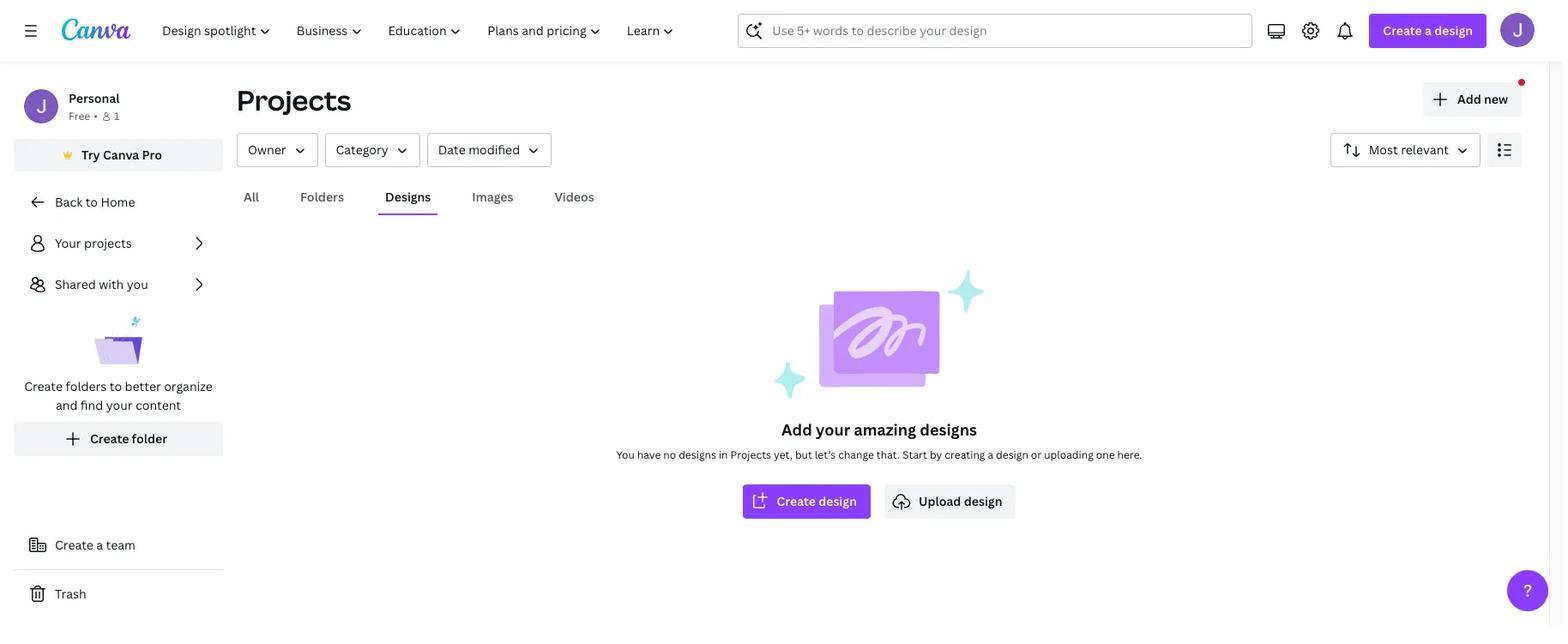 Task type: locate. For each thing, give the bounding box(es) containing it.
back to home link
[[14, 185, 223, 220]]

your inside create folders to better organize and find your content
[[106, 397, 133, 414]]

shared with you link
[[14, 268, 223, 302]]

a inside dropdown button
[[1425, 22, 1432, 39]]

organize
[[164, 378, 213, 395]]

yet,
[[774, 448, 793, 462]]

1 horizontal spatial add
[[1458, 91, 1481, 107]]

Category button
[[325, 133, 420, 167]]

Sort by button
[[1331, 133, 1481, 167]]

1 vertical spatial projects
[[731, 448, 771, 462]]

amazing
[[854, 420, 916, 440]]

0 vertical spatial projects
[[237, 82, 351, 118]]

to right back
[[85, 194, 98, 210]]

designs up by
[[920, 420, 977, 440]]

create for create folders to better organize and find your content
[[24, 378, 63, 395]]

projects
[[237, 82, 351, 118], [731, 448, 771, 462]]

0 vertical spatial designs
[[920, 420, 977, 440]]

create folder
[[90, 431, 167, 447]]

your
[[55, 235, 81, 251]]

design
[[1435, 22, 1473, 39], [996, 448, 1029, 462], [819, 493, 857, 510], [964, 493, 1003, 510]]

to inside create folders to better organize and find your content
[[110, 378, 122, 395]]

by
[[930, 448, 942, 462]]

1 horizontal spatial a
[[988, 448, 994, 462]]

0 horizontal spatial your
[[106, 397, 133, 414]]

1 horizontal spatial designs
[[920, 420, 977, 440]]

trash
[[55, 586, 86, 602]]

create
[[1383, 22, 1422, 39], [24, 378, 63, 395], [90, 431, 129, 447], [777, 493, 816, 510], [55, 537, 93, 553]]

2 vertical spatial a
[[96, 537, 103, 553]]

folder
[[132, 431, 167, 447]]

your right find
[[106, 397, 133, 414]]

create design
[[777, 493, 857, 510]]

add inside add your amazing designs you have no designs in projects yet, but let's change that. start by creating a design or uploading one here.
[[782, 420, 812, 440]]

canva
[[103, 147, 139, 163]]

1 horizontal spatial to
[[110, 378, 122, 395]]

and
[[56, 397, 78, 414]]

Owner button
[[237, 133, 318, 167]]

your up let's
[[816, 420, 851, 440]]

design left or
[[996, 448, 1029, 462]]

1 vertical spatial a
[[988, 448, 994, 462]]

list
[[14, 227, 223, 456]]

2 horizontal spatial a
[[1425, 22, 1432, 39]]

your projects
[[55, 235, 132, 251]]

1 vertical spatial your
[[816, 420, 851, 440]]

a inside add your amazing designs you have no designs in projects yet, but let's change that. start by creating a design or uploading one here.
[[988, 448, 994, 462]]

0 vertical spatial a
[[1425, 22, 1432, 39]]

a for design
[[1425, 22, 1432, 39]]

designs
[[920, 420, 977, 440], [679, 448, 716, 462]]

most relevant
[[1369, 142, 1449, 158]]

0 horizontal spatial projects
[[237, 82, 351, 118]]

add left new
[[1458, 91, 1481, 107]]

design left jacob simon icon
[[1435, 22, 1473, 39]]

create inside create folders to better organize and find your content
[[24, 378, 63, 395]]

add new button
[[1423, 82, 1522, 117]]

upload design button
[[885, 485, 1016, 519]]

team
[[106, 537, 135, 553]]

uploading
[[1044, 448, 1094, 462]]

1
[[114, 109, 119, 124]]

your projects link
[[14, 227, 223, 261]]

date
[[438, 142, 466, 158]]

0 vertical spatial to
[[85, 194, 98, 210]]

1 horizontal spatial projects
[[731, 448, 771, 462]]

videos button
[[548, 181, 601, 214]]

your
[[106, 397, 133, 414], [816, 420, 851, 440]]

a up add new dropdown button
[[1425, 22, 1432, 39]]

add inside dropdown button
[[1458, 91, 1481, 107]]

your inside add your amazing designs you have no designs in projects yet, but let's change that. start by creating a design or uploading one here.
[[816, 420, 851, 440]]

relevant
[[1401, 142, 1449, 158]]

create for create design
[[777, 493, 816, 510]]

add
[[1458, 91, 1481, 107], [782, 420, 812, 440]]

upload design
[[919, 493, 1003, 510]]

with
[[99, 276, 124, 293]]

no
[[664, 448, 676, 462]]

create a team button
[[14, 529, 223, 563]]

Search search field
[[773, 15, 1219, 47]]

jacob simon image
[[1501, 13, 1535, 47]]

design inside add your amazing designs you have no designs in projects yet, but let's change that. start by creating a design or uploading one here.
[[996, 448, 1029, 462]]

or
[[1031, 448, 1042, 462]]

create inside dropdown button
[[1383, 22, 1422, 39]]

create for create folder
[[90, 431, 129, 447]]

to left better
[[110, 378, 122, 395]]

a left team
[[96, 537, 103, 553]]

create a team
[[55, 537, 135, 553]]

None search field
[[738, 14, 1253, 48]]

1 vertical spatial to
[[110, 378, 122, 395]]

folders button
[[293, 181, 351, 214]]

create a design button
[[1370, 14, 1487, 48]]

1 vertical spatial add
[[782, 420, 812, 440]]

in
[[719, 448, 728, 462]]

free
[[69, 109, 90, 124]]

a inside button
[[96, 537, 103, 553]]

better
[[125, 378, 161, 395]]

you
[[616, 448, 635, 462]]

0 vertical spatial add
[[1458, 91, 1481, 107]]

back to home
[[55, 194, 135, 210]]

•
[[94, 109, 98, 124]]

videos
[[555, 189, 594, 205]]

0 horizontal spatial add
[[782, 420, 812, 440]]

design right upload
[[964, 493, 1003, 510]]

1 horizontal spatial your
[[816, 420, 851, 440]]

0 horizontal spatial a
[[96, 537, 103, 553]]

0 vertical spatial your
[[106, 397, 133, 414]]

0 horizontal spatial designs
[[679, 448, 716, 462]]

add for new
[[1458, 91, 1481, 107]]

personal
[[69, 90, 120, 106]]

but
[[795, 448, 812, 462]]

projects up owner button
[[237, 82, 351, 118]]

a right creating
[[988, 448, 994, 462]]

add for your
[[782, 420, 812, 440]]

Date modified button
[[427, 133, 552, 167]]

projects right in on the bottom left
[[731, 448, 771, 462]]

designs left in on the bottom left
[[679, 448, 716, 462]]

a
[[1425, 22, 1432, 39], [988, 448, 994, 462], [96, 537, 103, 553]]

projects
[[84, 235, 132, 251]]

add up but
[[782, 420, 812, 440]]

to
[[85, 194, 98, 210], [110, 378, 122, 395]]



Task type: vqa. For each thing, say whether or not it's contained in the screenshot.
John Smith Image
no



Task type: describe. For each thing, give the bounding box(es) containing it.
try canva pro
[[82, 147, 162, 163]]

list containing your projects
[[14, 227, 223, 456]]

that.
[[877, 448, 900, 462]]

you
[[127, 276, 148, 293]]

have
[[637, 448, 661, 462]]

0 horizontal spatial to
[[85, 194, 98, 210]]

top level navigation element
[[151, 14, 689, 48]]

create for create a team
[[55, 537, 93, 553]]

create a design
[[1383, 22, 1473, 39]]

new
[[1484, 91, 1508, 107]]

modified
[[469, 142, 520, 158]]

pro
[[142, 147, 162, 163]]

all
[[244, 189, 259, 205]]

designs button
[[378, 181, 438, 214]]

try canva pro button
[[14, 139, 223, 172]]

home
[[101, 194, 135, 210]]

upload
[[919, 493, 961, 510]]

start
[[903, 448, 928, 462]]

designs
[[385, 189, 431, 205]]

owner
[[248, 142, 286, 158]]

images button
[[465, 181, 520, 214]]

trash link
[[14, 577, 223, 612]]

free •
[[69, 109, 98, 124]]

change
[[838, 448, 874, 462]]

creating
[[945, 448, 985, 462]]

design inside dropdown button
[[1435, 22, 1473, 39]]

create for create a design
[[1383, 22, 1422, 39]]

most
[[1369, 142, 1398, 158]]

create folder button
[[14, 422, 223, 456]]

add new
[[1458, 91, 1508, 107]]

find
[[80, 397, 103, 414]]

let's
[[815, 448, 836, 462]]

date modified
[[438, 142, 520, 158]]

folders
[[66, 378, 107, 395]]

design down let's
[[819, 493, 857, 510]]

add your amazing designs you have no designs in projects yet, but let's change that. start by creating a design or uploading one here.
[[616, 420, 1142, 462]]

here.
[[1118, 448, 1142, 462]]

shared with you
[[55, 276, 148, 293]]

projects inside add your amazing designs you have no designs in projects yet, but let's change that. start by creating a design or uploading one here.
[[731, 448, 771, 462]]

shared
[[55, 276, 96, 293]]

try
[[82, 147, 100, 163]]

category
[[336, 142, 388, 158]]

create design button
[[743, 485, 871, 519]]

1 vertical spatial designs
[[679, 448, 716, 462]]

back
[[55, 194, 83, 210]]

images
[[472, 189, 514, 205]]

content
[[136, 397, 181, 414]]

create folders to better organize and find your content
[[24, 378, 213, 414]]

one
[[1096, 448, 1115, 462]]

a for team
[[96, 537, 103, 553]]

all button
[[237, 181, 266, 214]]

folders
[[300, 189, 344, 205]]



